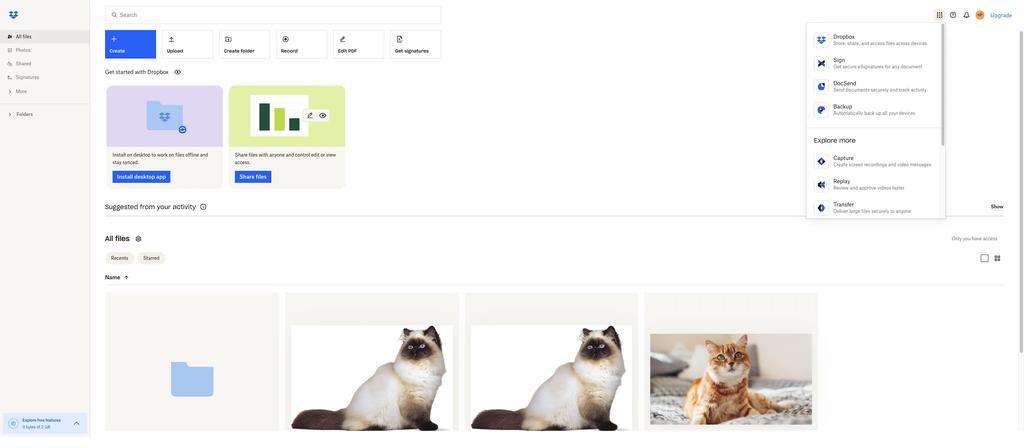 Task type: describe. For each thing, give the bounding box(es) containing it.
replay review and approve videos faster
[[834, 178, 905, 191]]

backup
[[834, 103, 853, 110]]

record
[[281, 48, 298, 54]]

dropbox store, share, and access files across devices
[[834, 33, 928, 46]]

signatures
[[405, 48, 429, 54]]

share
[[235, 152, 248, 158]]

with for started
[[135, 69, 146, 75]]

shared link
[[6, 57, 90, 71]]

install
[[113, 152, 126, 158]]

review
[[834, 185, 849, 191]]

control
[[295, 152, 310, 158]]

0 horizontal spatial dropbox
[[147, 69, 169, 75]]

videos
[[878, 185, 892, 191]]

suggested from your activity
[[105, 203, 196, 211]]

upgrade
[[991, 12, 1013, 18]]

get inside sign get secure esignatures for any document
[[834, 64, 842, 69]]

transfer deliver large files securely to anyone
[[834, 201, 912, 214]]

started
[[116, 69, 134, 75]]

view
[[326, 152, 336, 158]]

document
[[902, 64, 923, 69]]

folders button
[[0, 109, 90, 120]]

signatures
[[16, 74, 39, 80]]

anyone inside 'transfer deliver large files securely to anyone'
[[897, 208, 912, 214]]

gb
[[45, 425, 50, 429]]

more
[[840, 137, 857, 144]]

with for files
[[259, 152, 268, 158]]

securely inside 'transfer deliver large files securely to anyone'
[[872, 208, 890, 214]]

install on desktop to work on files offline and stay synced.
[[113, 152, 208, 165]]

docsend
[[834, 80, 857, 86]]

automatically
[[834, 110, 864, 116]]

all files link
[[6, 30, 90, 44]]

upgrade link
[[991, 12, 1013, 18]]

1 horizontal spatial all files
[[105, 234, 130, 243]]

shared
[[16, 61, 31, 66]]

1 vertical spatial access
[[984, 236, 998, 241]]

bytes
[[26, 425, 36, 429]]

and inside dropbox store, share, and access files across devices
[[862, 41, 870, 46]]

files inside 'transfer deliver large files securely to anyone'
[[862, 208, 871, 214]]

all files inside list item
[[16, 34, 32, 39]]

all inside list item
[[16, 34, 22, 39]]

list containing all files
[[0, 26, 90, 104]]

more image
[[6, 88, 14, 95]]

more
[[16, 89, 27, 94]]

edit pdf button
[[334, 30, 385, 59]]

access.
[[235, 159, 251, 165]]

synced.
[[123, 159, 139, 165]]

record button
[[276, 30, 328, 59]]

or
[[321, 152, 325, 158]]

files inside dropbox store, share, and access files across devices
[[887, 41, 896, 46]]

replay
[[834, 178, 851, 184]]

0 horizontal spatial activity
[[173, 203, 196, 211]]

folder, homework row
[[106, 292, 279, 437]]

only
[[953, 236, 963, 241]]

features
[[46, 418, 61, 423]]

deliver
[[834, 208, 849, 214]]

create folder button
[[219, 30, 270, 59]]

create inside capture create screen recordings and video messages
[[834, 162, 848, 168]]

dropbox image
[[6, 8, 21, 23]]

1 horizontal spatial all
[[105, 234, 113, 243]]

to inside 'transfer deliver large files securely to anyone'
[[891, 208, 896, 214]]

folder
[[241, 48, 255, 54]]

and inside install on desktop to work on files offline and stay synced.
[[200, 152, 208, 158]]

sign
[[834, 57, 846, 63]]

store,
[[834, 41, 847, 46]]

for
[[886, 64, 892, 69]]

create folder
[[224, 48, 255, 54]]

desktop
[[134, 152, 151, 158]]

stay
[[113, 159, 122, 165]]

suggested
[[105, 203, 138, 211]]

documents
[[847, 87, 870, 93]]

access inside dropbox store, share, and access files across devices
[[871, 41, 886, 46]]

recents button
[[105, 252, 134, 264]]

have
[[973, 236, 983, 241]]

files inside install on desktop to work on files offline and stay synced.
[[176, 152, 184, 158]]

explore for explore more
[[815, 137, 838, 144]]

all
[[883, 110, 888, 116]]

explore more
[[815, 137, 857, 144]]

get signatures
[[395, 48, 429, 54]]

activity inside docsend send documents securely and track activity
[[912, 87, 927, 93]]

large
[[850, 208, 861, 214]]

name
[[105, 274, 120, 280]]

0
[[23, 425, 25, 429]]

any
[[893, 64, 900, 69]]

securely inside docsend send documents securely and track activity
[[872, 87, 889, 93]]

recents
[[111, 255, 128, 261]]

send
[[834, 87, 845, 93]]

edit pdf
[[338, 48, 357, 54]]

file, himalayan-chocolate-point.png row
[[285, 292, 459, 437]]



Task type: locate. For each thing, give the bounding box(es) containing it.
signatures link
[[6, 71, 90, 84]]

work
[[157, 152, 168, 158]]

and right offline
[[200, 152, 208, 158]]

1 horizontal spatial with
[[259, 152, 268, 158]]

1 vertical spatial your
[[157, 203, 171, 211]]

edit
[[312, 152, 320, 158]]

offline
[[186, 152, 199, 158]]

1 horizontal spatial to
[[891, 208, 896, 214]]

1 vertical spatial create
[[834, 162, 848, 168]]

name button
[[105, 273, 168, 282]]

with inside share files with anyone and control edit or view access.
[[259, 152, 268, 158]]

to
[[152, 152, 156, 158], [891, 208, 896, 214]]

your right 'all'
[[889, 110, 899, 116]]

1 horizontal spatial dropbox
[[834, 33, 855, 40]]

your right the from
[[157, 203, 171, 211]]

0 vertical spatial access
[[871, 41, 886, 46]]

2 horizontal spatial get
[[834, 64, 842, 69]]

on up synced.
[[127, 152, 132, 158]]

all up photos
[[16, 34, 22, 39]]

and left track
[[891, 87, 899, 93]]

all files list item
[[0, 30, 90, 44]]

securely down videos
[[872, 208, 890, 214]]

and
[[862, 41, 870, 46], [891, 87, 899, 93], [200, 152, 208, 158], [286, 152, 294, 158], [889, 162, 897, 168], [851, 185, 859, 191]]

1 horizontal spatial explore
[[815, 137, 838, 144]]

activity right track
[[912, 87, 927, 93]]

0 horizontal spatial all
[[16, 34, 22, 39]]

dropbox up store,
[[834, 33, 855, 40]]

and inside capture create screen recordings and video messages
[[889, 162, 897, 168]]

folders
[[17, 112, 33, 117]]

to left work on the top
[[152, 152, 156, 158]]

1 horizontal spatial your
[[889, 110, 899, 116]]

files up recents
[[115, 234, 130, 243]]

0 horizontal spatial explore
[[23, 418, 37, 423]]

from
[[140, 203, 155, 211]]

get signatures button
[[391, 30, 442, 59]]

get started with dropbox
[[105, 69, 169, 75]]

you
[[964, 236, 971, 241]]

capture
[[834, 155, 854, 161]]

devices right 'all'
[[900, 110, 916, 116]]

1 vertical spatial all
[[105, 234, 113, 243]]

docsend send documents securely and track activity
[[834, 80, 927, 93]]

0 horizontal spatial all files
[[16, 34, 32, 39]]

on right work on the top
[[169, 152, 174, 158]]

photos link
[[6, 44, 90, 57]]

and inside docsend send documents securely and track activity
[[891, 87, 899, 93]]

explore
[[815, 137, 838, 144], [23, 418, 37, 423]]

get left 'signatures'
[[395, 48, 403, 54]]

1 horizontal spatial access
[[984, 236, 998, 241]]

starred button
[[137, 252, 166, 264]]

recordings
[[865, 162, 888, 168]]

devices inside backup automatically back up all your devices
[[900, 110, 916, 116]]

0 horizontal spatial create
[[224, 48, 240, 54]]

0 vertical spatial create
[[224, 48, 240, 54]]

transfer
[[834, 201, 855, 208]]

sign get secure esignatures for any document
[[834, 57, 923, 69]]

1 vertical spatial anyone
[[897, 208, 912, 214]]

files inside list item
[[23, 34, 32, 39]]

to down faster at the top right
[[891, 208, 896, 214]]

0 horizontal spatial your
[[157, 203, 171, 211]]

0 horizontal spatial on
[[127, 152, 132, 158]]

0 horizontal spatial access
[[871, 41, 886, 46]]

activity right the from
[[173, 203, 196, 211]]

0 horizontal spatial with
[[135, 69, 146, 75]]

0 horizontal spatial to
[[152, 152, 156, 158]]

and right the share,
[[862, 41, 870, 46]]

files inside share files with anyone and control edit or view access.
[[249, 152, 258, 158]]

explore up bytes
[[23, 418, 37, 423]]

None field
[[0, 0, 57, 8]]

approve
[[860, 185, 877, 191]]

1 vertical spatial with
[[259, 152, 268, 158]]

your inside backup automatically back up all your devices
[[889, 110, 899, 116]]

backup automatically back up all your devices
[[834, 103, 916, 116]]

1 horizontal spatial get
[[395, 48, 403, 54]]

pdf
[[349, 48, 357, 54]]

create
[[224, 48, 240, 54], [834, 162, 848, 168]]

and left control
[[286, 152, 294, 158]]

explore free features 0 bytes of 2 gb
[[23, 418, 61, 429]]

esignatures
[[859, 64, 884, 69]]

explore inside explore free features 0 bytes of 2 gb
[[23, 418, 37, 423]]

0 vertical spatial your
[[889, 110, 899, 116]]

get down sign
[[834, 64, 842, 69]]

access
[[871, 41, 886, 46], [984, 236, 998, 241]]

all files up recents
[[105, 234, 130, 243]]

securely up backup automatically back up all your devices
[[872, 87, 889, 93]]

securely
[[872, 87, 889, 93], [872, 208, 890, 214]]

1 horizontal spatial create
[[834, 162, 848, 168]]

edit
[[338, 48, 347, 54]]

0 vertical spatial all
[[16, 34, 22, 39]]

on
[[127, 152, 132, 158], [169, 152, 174, 158]]

list
[[0, 26, 90, 104]]

only you have access
[[953, 236, 998, 241]]

devices
[[912, 41, 928, 46], [900, 110, 916, 116]]

file, himalayan-chocolate-point.webp row
[[465, 292, 639, 437]]

0 vertical spatial activity
[[912, 87, 927, 93]]

access right have
[[984, 236, 998, 241]]

files right large
[[862, 208, 871, 214]]

share files with anyone and control edit or view access.
[[235, 152, 336, 165]]

with right "started"
[[135, 69, 146, 75]]

of
[[37, 425, 40, 429]]

1 vertical spatial dropbox
[[147, 69, 169, 75]]

quota usage element
[[8, 418, 20, 430]]

get left "started"
[[105, 69, 114, 75]]

explore left more
[[815, 137, 838, 144]]

all up recents
[[105, 234, 113, 243]]

screen
[[850, 162, 864, 168]]

files up photos
[[23, 34, 32, 39]]

0 horizontal spatial anyone
[[270, 152, 285, 158]]

and right review
[[851, 185, 859, 191]]

your
[[889, 110, 899, 116], [157, 203, 171, 211]]

with right share
[[259, 152, 268, 158]]

and inside share files with anyone and control edit or view access.
[[286, 152, 294, 158]]

1 vertical spatial explore
[[23, 418, 37, 423]]

anyone down faster at the top right
[[897, 208, 912, 214]]

dropbox inside dropbox store, share, and access files across devices
[[834, 33, 855, 40]]

video
[[898, 162, 910, 168]]

access up sign get secure esignatures for any document
[[871, 41, 886, 46]]

all files up photos
[[16, 34, 32, 39]]

files left across
[[887, 41, 896, 46]]

file, how-smart-are-cats.avif row
[[645, 292, 819, 437]]

and inside replay review and approve videos faster
[[851, 185, 859, 191]]

anyone inside share files with anyone and control edit or view access.
[[270, 152, 285, 158]]

0 vertical spatial securely
[[872, 87, 889, 93]]

0 vertical spatial dropbox
[[834, 33, 855, 40]]

explore for explore free features 0 bytes of 2 gb
[[23, 418, 37, 423]]

secure
[[843, 64, 857, 69]]

back
[[865, 110, 875, 116]]

devices inside dropbox store, share, and access files across devices
[[912, 41, 928, 46]]

0 vertical spatial devices
[[912, 41, 928, 46]]

dropbox
[[834, 33, 855, 40], [147, 69, 169, 75]]

1 horizontal spatial on
[[169, 152, 174, 158]]

0 vertical spatial all files
[[16, 34, 32, 39]]

get inside button
[[395, 48, 403, 54]]

create inside button
[[224, 48, 240, 54]]

1 vertical spatial devices
[[900, 110, 916, 116]]

get for get signatures
[[395, 48, 403, 54]]

get for get started with dropbox
[[105, 69, 114, 75]]

create left the folder
[[224, 48, 240, 54]]

starred
[[143, 255, 160, 261]]

messages
[[911, 162, 932, 168]]

0 horizontal spatial get
[[105, 69, 114, 75]]

create down capture at right top
[[834, 162, 848, 168]]

0 vertical spatial explore
[[815, 137, 838, 144]]

1 on from the left
[[127, 152, 132, 158]]

1 horizontal spatial anyone
[[897, 208, 912, 214]]

1 vertical spatial securely
[[872, 208, 890, 214]]

faster
[[893, 185, 905, 191]]

files left offline
[[176, 152, 184, 158]]

up
[[876, 110, 882, 116]]

1 vertical spatial activity
[[173, 203, 196, 211]]

share,
[[848, 41, 861, 46]]

1 vertical spatial all files
[[105, 234, 130, 243]]

across
[[897, 41, 911, 46]]

0 vertical spatial to
[[152, 152, 156, 158]]

2
[[41, 425, 44, 429]]

files
[[23, 34, 32, 39], [887, 41, 896, 46], [176, 152, 184, 158], [249, 152, 258, 158], [862, 208, 871, 214], [115, 234, 130, 243]]

anyone left control
[[270, 152, 285, 158]]

free
[[37, 418, 45, 423]]

capture create screen recordings and video messages
[[834, 155, 932, 168]]

photos
[[16, 47, 30, 53]]

to inside install on desktop to work on files offline and stay synced.
[[152, 152, 156, 158]]

files right share
[[249, 152, 258, 158]]

activity
[[912, 87, 927, 93], [173, 203, 196, 211]]

dropbox right "started"
[[147, 69, 169, 75]]

and left video
[[889, 162, 897, 168]]

0 vertical spatial with
[[135, 69, 146, 75]]

1 horizontal spatial activity
[[912, 87, 927, 93]]

0 vertical spatial anyone
[[270, 152, 285, 158]]

2 on from the left
[[169, 152, 174, 158]]

track
[[900, 87, 911, 93]]

1 vertical spatial to
[[891, 208, 896, 214]]

devices right across
[[912, 41, 928, 46]]



Task type: vqa. For each thing, say whether or not it's contained in the screenshot.
top explore
yes



